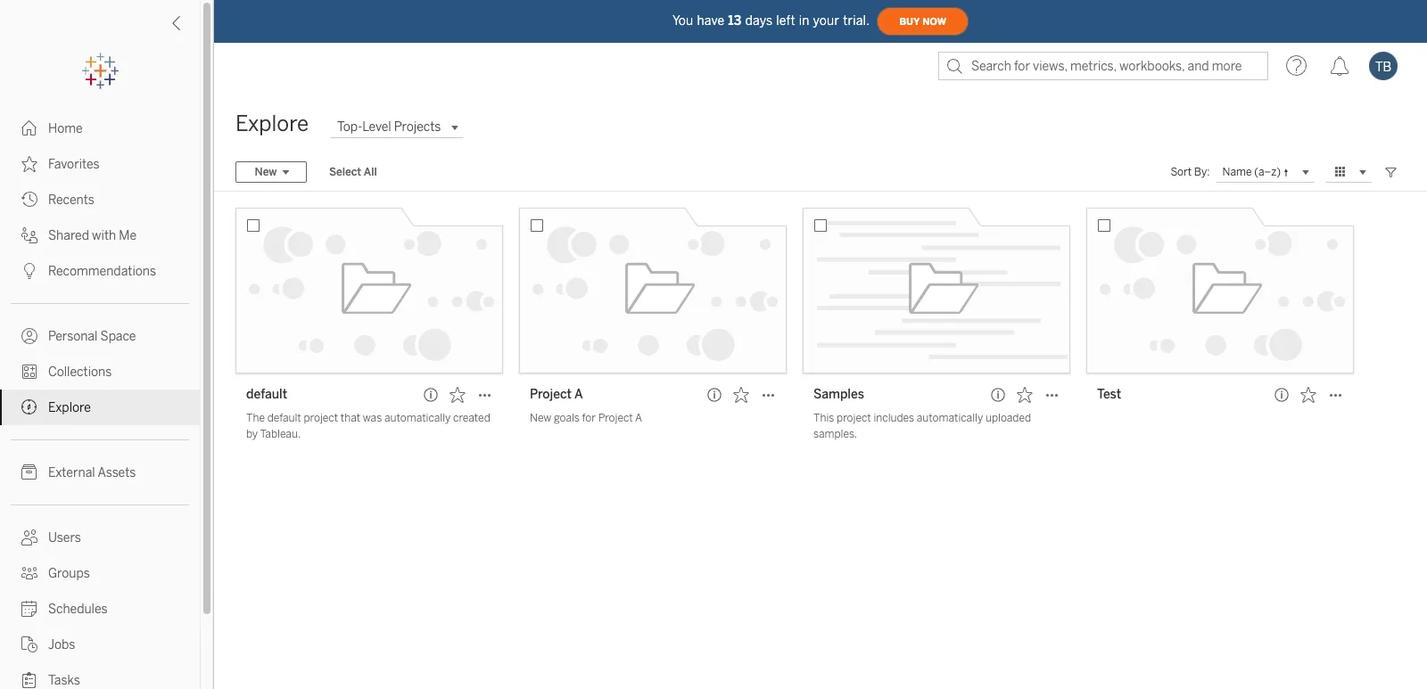 Task type: vqa. For each thing, say whether or not it's contained in the screenshot.
project in the The default project that was automatically created by Tableau.
yes



Task type: locate. For each thing, give the bounding box(es) containing it.
by text only_f5he34f image left collections
[[21, 364, 37, 380]]

by text only_f5he34f image inside the jobs link
[[21, 637, 37, 653]]

1 horizontal spatial project
[[837, 412, 871, 425]]

recents link
[[0, 182, 200, 218]]

now
[[922, 16, 946, 27]]

2 automatically from the left
[[917, 412, 983, 425]]

2 project from the left
[[837, 412, 871, 425]]

for
[[582, 412, 596, 425]]

new left the select
[[255, 166, 277, 178]]

a right for in the bottom of the page
[[635, 412, 642, 425]]

days
[[745, 13, 773, 28]]

new inside popup button
[[255, 166, 277, 178]]

default up tableau.
[[267, 412, 301, 425]]

by text only_f5he34f image left schedules
[[21, 601, 37, 617]]

default
[[246, 387, 287, 402], [267, 412, 301, 425]]

default up the
[[246, 387, 287, 402]]

by text only_f5he34f image for recommendations
[[21, 263, 37, 279]]

users
[[48, 531, 81, 546]]

8 by text only_f5he34f image from the top
[[21, 565, 37, 582]]

0 horizontal spatial explore
[[48, 400, 91, 416]]

0 horizontal spatial project
[[304, 412, 338, 425]]

by text only_f5he34f image inside shared with me link
[[21, 227, 37, 243]]

0 vertical spatial project
[[530, 387, 572, 402]]

project up goals on the left of page
[[530, 387, 572, 402]]

1 vertical spatial project
[[598, 412, 633, 425]]

top-level projects
[[337, 120, 441, 135]]

explore inside explore link
[[48, 400, 91, 416]]

4 by text only_f5he34f image from the top
[[21, 601, 37, 617]]

0 horizontal spatial automatically
[[384, 412, 451, 425]]

the
[[246, 412, 265, 425]]

1 horizontal spatial new
[[530, 412, 551, 425]]

by text only_f5he34f image inside recommendations link
[[21, 263, 37, 279]]

5 by text only_f5he34f image from the top
[[21, 637, 37, 653]]

1 by text only_f5he34f image from the top
[[21, 120, 37, 136]]

9 by text only_f5he34f image from the top
[[21, 672, 37, 689]]

assets
[[98, 466, 136, 481]]

by text only_f5he34f image left favorites
[[21, 156, 37, 172]]

trial.
[[843, 13, 870, 28]]

project up samples.
[[837, 412, 871, 425]]

you
[[672, 13, 693, 28]]

buy now button
[[877, 7, 969, 36]]

personal space
[[48, 329, 136, 344]]

1 horizontal spatial project
[[598, 412, 633, 425]]

by text only_f5he34f image inside users link
[[21, 530, 37, 546]]

favorites link
[[0, 146, 200, 182]]

by text only_f5he34f image
[[21, 156, 37, 172], [21, 192, 37, 208], [21, 227, 37, 243], [21, 328, 37, 344], [21, 400, 37, 416], [21, 465, 37, 481], [21, 530, 37, 546], [21, 565, 37, 582], [21, 672, 37, 689]]

left
[[776, 13, 795, 28]]

favorites
[[48, 157, 100, 172]]

a
[[574, 387, 583, 402], [635, 412, 642, 425]]

you have 13 days left in your trial.
[[672, 13, 870, 28]]

new goals for project a
[[530, 412, 642, 425]]

by
[[246, 428, 258, 441]]

by text only_f5he34f image for tasks
[[21, 672, 37, 689]]

1 horizontal spatial automatically
[[917, 412, 983, 425]]

project a image
[[519, 208, 787, 374]]

explore down collections
[[48, 400, 91, 416]]

automatically right was
[[384, 412, 451, 425]]

explore up new popup button
[[235, 111, 309, 136]]

by text only_f5he34f image inside 'home' link
[[21, 120, 37, 136]]

by text only_f5he34f image inside 'groups' link
[[21, 565, 37, 582]]

project left that
[[304, 412, 338, 425]]

5 by text only_f5he34f image from the top
[[21, 400, 37, 416]]

project
[[530, 387, 572, 402], [598, 412, 633, 425]]

by text only_f5he34f image for collections
[[21, 364, 37, 380]]

personal space link
[[0, 318, 200, 354]]

by text only_f5he34f image for explore
[[21, 400, 37, 416]]

0 vertical spatial new
[[255, 166, 277, 178]]

3 by text only_f5he34f image from the top
[[21, 227, 37, 243]]

includes
[[873, 412, 914, 425]]

0 vertical spatial explore
[[235, 111, 309, 136]]

0 horizontal spatial new
[[255, 166, 277, 178]]

by text only_f5he34f image inside favorites link
[[21, 156, 37, 172]]

1 by text only_f5he34f image from the top
[[21, 156, 37, 172]]

by text only_f5he34f image left jobs on the bottom left of page
[[21, 637, 37, 653]]

0 horizontal spatial a
[[574, 387, 583, 402]]

new left goals on the left of page
[[530, 412, 551, 425]]

new
[[255, 166, 277, 178], [530, 412, 551, 425]]

a up new goals for project a
[[574, 387, 583, 402]]

1 vertical spatial new
[[530, 412, 551, 425]]

by text only_f5he34f image for shared with me
[[21, 227, 37, 243]]

1 horizontal spatial explore
[[235, 111, 309, 136]]

level
[[362, 120, 391, 135]]

1 vertical spatial explore
[[48, 400, 91, 416]]

external
[[48, 466, 95, 481]]

1 vertical spatial default
[[267, 412, 301, 425]]

0 vertical spatial default
[[246, 387, 287, 402]]

with
[[92, 228, 116, 243]]

by text only_f5he34f image left tasks
[[21, 672, 37, 689]]

by text only_f5he34f image left the groups
[[21, 565, 37, 582]]

by text only_f5he34f image inside explore link
[[21, 400, 37, 416]]

by text only_f5he34f image left recommendations
[[21, 263, 37, 279]]

by text only_f5he34f image left shared
[[21, 227, 37, 243]]

by text only_f5he34f image left 'home'
[[21, 120, 37, 136]]

0 vertical spatial a
[[574, 387, 583, 402]]

by text only_f5he34f image down collections link
[[21, 400, 37, 416]]

shared with me link
[[0, 218, 200, 253]]

2 by text only_f5he34f image from the top
[[21, 263, 37, 279]]

select all
[[329, 166, 377, 178]]

explore
[[235, 111, 309, 136], [48, 400, 91, 416]]

this project includes automatically uploaded samples.
[[813, 412, 1031, 441]]

by text only_f5he34f image left external
[[21, 465, 37, 481]]

by text only_f5he34f image left "recents"
[[21, 192, 37, 208]]

project inside 'this project includes automatically uploaded samples.'
[[837, 412, 871, 425]]

goals
[[554, 412, 580, 425]]

1 project from the left
[[304, 412, 338, 425]]

2 by text only_f5he34f image from the top
[[21, 192, 37, 208]]

by text only_f5he34f image inside personal space link
[[21, 328, 37, 344]]

sort
[[1171, 166, 1192, 178]]

1 vertical spatial a
[[635, 412, 642, 425]]

automatically
[[384, 412, 451, 425], [917, 412, 983, 425]]

top-level projects button
[[330, 116, 464, 138]]

shared
[[48, 228, 89, 243]]

1 automatically from the left
[[384, 412, 451, 425]]

0 horizontal spatial project
[[530, 387, 572, 402]]

project right for in the bottom of the page
[[598, 412, 633, 425]]

project
[[304, 412, 338, 425], [837, 412, 871, 425]]

project inside the default project that was automatically created by tableau.
[[304, 412, 338, 425]]

3 by text only_f5he34f image from the top
[[21, 364, 37, 380]]

automatically right includes on the right
[[917, 412, 983, 425]]

was
[[363, 412, 382, 425]]

by text only_f5he34f image for groups
[[21, 565, 37, 582]]

by text only_f5he34f image inside schedules link
[[21, 601, 37, 617]]

created
[[453, 412, 490, 425]]

by text only_f5he34f image inside tasks link
[[21, 672, 37, 689]]

by text only_f5he34f image inside collections link
[[21, 364, 37, 380]]

7 by text only_f5he34f image from the top
[[21, 530, 37, 546]]

your
[[813, 13, 839, 28]]

by text only_f5he34f image for schedules
[[21, 601, 37, 617]]

6 by text only_f5he34f image from the top
[[21, 465, 37, 481]]

1 horizontal spatial a
[[635, 412, 642, 425]]

4 by text only_f5he34f image from the top
[[21, 328, 37, 344]]

by text only_f5he34f image left users
[[21, 530, 37, 546]]

by text only_f5he34f image left "personal"
[[21, 328, 37, 344]]

by text only_f5he34f image inside recents link
[[21, 192, 37, 208]]

by text only_f5he34f image
[[21, 120, 37, 136], [21, 263, 37, 279], [21, 364, 37, 380], [21, 601, 37, 617], [21, 637, 37, 653]]

by text only_f5he34f image inside external assets link
[[21, 465, 37, 481]]

schedules link
[[0, 591, 200, 627]]



Task type: describe. For each thing, give the bounding box(es) containing it.
13
[[728, 13, 742, 28]]

have
[[697, 13, 724, 28]]

samples image
[[803, 208, 1070, 374]]

samples
[[813, 387, 864, 402]]

users link
[[0, 520, 200, 556]]

this
[[813, 412, 834, 425]]

select
[[329, 166, 361, 178]]

home
[[48, 121, 83, 136]]

new for new
[[255, 166, 277, 178]]

by text only_f5he34f image for home
[[21, 120, 37, 136]]

in
[[799, 13, 809, 28]]

groups link
[[0, 556, 200, 591]]

external assets link
[[0, 455, 200, 491]]

jobs
[[48, 638, 75, 653]]

automatically inside the default project that was automatically created by tableau.
[[384, 412, 451, 425]]

schedules
[[48, 602, 108, 617]]

tasks link
[[0, 663, 200, 689]]

sort by:
[[1171, 166, 1210, 178]]

buy
[[899, 16, 920, 27]]

select all button
[[318, 161, 389, 183]]

default image
[[235, 208, 503, 374]]

that
[[341, 412, 360, 425]]

all
[[364, 166, 377, 178]]

default inside the default project that was automatically created by tableau.
[[267, 412, 301, 425]]

new button
[[235, 161, 307, 183]]

by text only_f5he34f image for recents
[[21, 192, 37, 208]]

top-
[[337, 120, 362, 135]]

space
[[100, 329, 136, 344]]

collections
[[48, 365, 112, 380]]

project a
[[530, 387, 583, 402]]

new for new goals for project a
[[530, 412, 551, 425]]

Search for views, metrics, workbooks, and more text field
[[938, 52, 1268, 80]]

navigation panel element
[[0, 54, 200, 689]]

test image
[[1086, 208, 1354, 374]]

by text only_f5he34f image for external assets
[[21, 465, 37, 481]]

home link
[[0, 111, 200, 146]]

recents
[[48, 193, 94, 208]]

the default project that was automatically created by tableau.
[[246, 412, 490, 441]]

shared with me
[[48, 228, 137, 243]]

collections link
[[0, 354, 200, 390]]

me
[[119, 228, 137, 243]]

external assets
[[48, 466, 136, 481]]

by text only_f5he34f image for personal space
[[21, 328, 37, 344]]

jobs link
[[0, 627, 200, 663]]

tasks
[[48, 673, 80, 689]]

by text only_f5he34f image for jobs
[[21, 637, 37, 653]]

explore link
[[0, 390, 200, 425]]

projects
[[394, 120, 441, 135]]

samples.
[[813, 428, 857, 441]]

groups
[[48, 566, 90, 582]]

by text only_f5he34f image for users
[[21, 530, 37, 546]]

tableau.
[[260, 428, 301, 441]]

main navigation. press the up and down arrow keys to access links. element
[[0, 111, 200, 689]]

test
[[1097, 387, 1121, 402]]

uploaded
[[985, 412, 1031, 425]]

recommendations
[[48, 264, 156, 279]]

automatically inside 'this project includes automatically uploaded samples.'
[[917, 412, 983, 425]]

recommendations link
[[0, 253, 200, 289]]

by text only_f5he34f image for favorites
[[21, 156, 37, 172]]

buy now
[[899, 16, 946, 27]]

by:
[[1194, 166, 1210, 178]]

personal
[[48, 329, 98, 344]]



